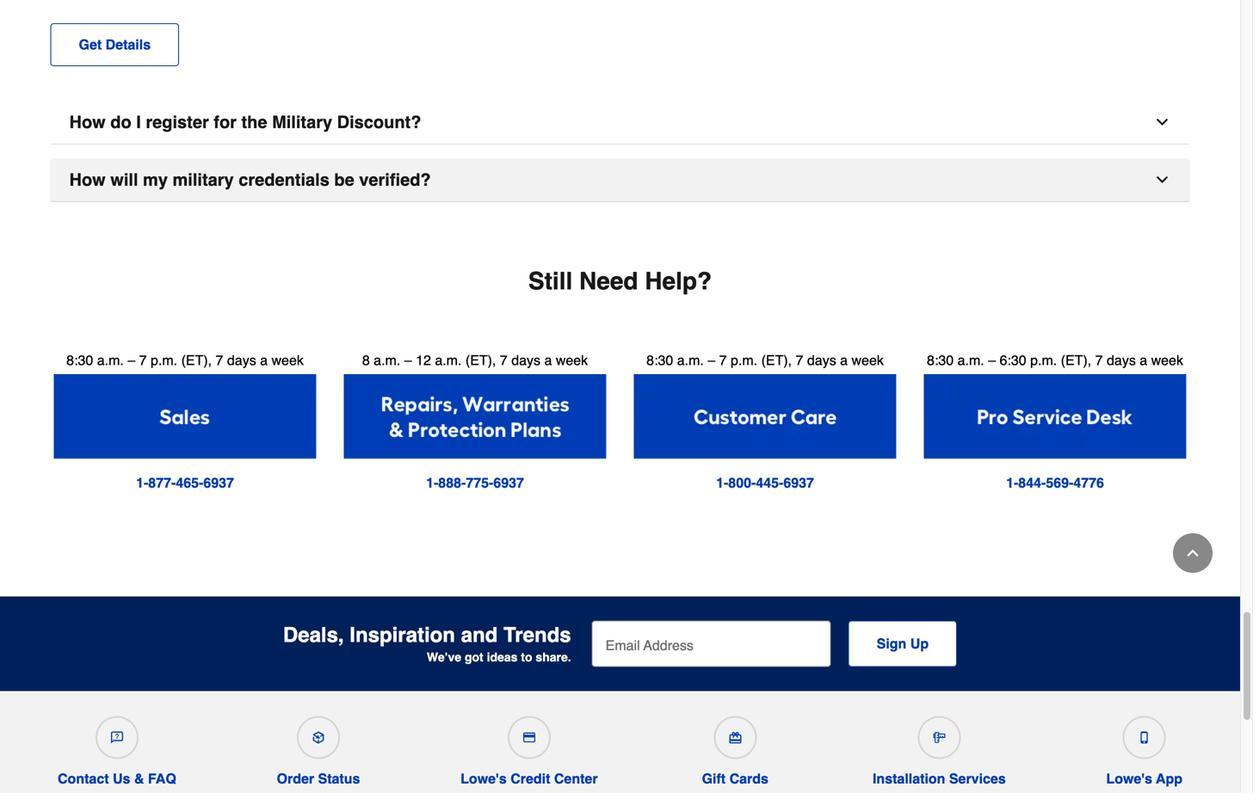 Task type: vqa. For each thing, say whether or not it's contained in the screenshot.
third P.M. from right
yes



Task type: describe. For each thing, give the bounding box(es) containing it.
week for 1-877-465-6937
[[272, 352, 304, 368]]

1- for 1-877-465-6937
[[136, 475, 148, 491]]

us
[[113, 771, 130, 787]]

1- for 1-888-775-6937
[[426, 475, 438, 491]]

customer care. image
[[634, 374, 896, 459]]

deals,
[[283, 624, 344, 647]]

how do i register for the military discount? button
[[50, 101, 1190, 144]]

800-
[[728, 475, 756, 491]]

888-
[[438, 475, 466, 491]]

7 for 1-800-445-6937
[[796, 352, 803, 368]]

1-877-465-6937
[[136, 475, 234, 491]]

status
[[318, 771, 360, 787]]

credit card image
[[523, 732, 535, 744]]

get details link
[[50, 23, 179, 66]]

repairs, warranties and protection plans. image
[[344, 374, 606, 459]]

faq
[[148, 771, 176, 787]]

order status link
[[277, 709, 360, 787]]

dimensions image
[[933, 732, 945, 744]]

share.
[[536, 651, 571, 664]]

contact
[[58, 771, 109, 787]]

7 for 1-877-465-6937
[[216, 352, 223, 368]]

days for 1-800-445-6937
[[807, 352, 836, 368]]

1- for 1-800-445-6937
[[716, 475, 728, 491]]

a.m. for 1-888-775-6937
[[374, 352, 400, 368]]

military
[[173, 170, 234, 190]]

ideas
[[487, 651, 518, 664]]

8
[[362, 352, 370, 368]]

still
[[528, 267, 573, 295]]

will
[[110, 170, 138, 190]]

a.m. for 1-800-445-6937
[[677, 352, 704, 368]]

days for 1-888-775-6937
[[511, 352, 540, 368]]

sales. image
[[54, 374, 316, 459]]

1-888-775-6937 link
[[426, 475, 524, 491]]

how for how do i register for the military discount?
[[69, 112, 106, 132]]

877-
[[148, 475, 176, 491]]

services
[[949, 771, 1006, 787]]

sign up form
[[592, 621, 957, 667]]

7 for 1-888-775-6937
[[500, 352, 508, 368]]

(et), for 465-
[[181, 352, 212, 368]]

569-
[[1046, 475, 1073, 491]]

8:30 a.m. – 7 p.m. (et), 7 days a week for 445-
[[646, 352, 884, 368]]

week for 1-844-569-4776
[[1151, 352, 1183, 368]]

p.m. for 465-
[[151, 352, 177, 368]]

mobile image
[[1138, 732, 1150, 744]]

Email Address email field
[[592, 621, 831, 667]]

contact us & faq link
[[58, 709, 176, 787]]

– for 1-877-465-6937
[[128, 352, 135, 368]]

lowe's app
[[1106, 771, 1182, 787]]

up
[[910, 636, 929, 652]]

a for 1-844-569-4776
[[1140, 352, 1147, 368]]

customer care image
[[111, 732, 123, 744]]

credentials
[[239, 170, 329, 190]]

my
[[143, 170, 168, 190]]

the
[[241, 112, 267, 132]]

8:30 a.m. – 6:30 p.m. (et), 7 days a week
[[927, 352, 1183, 368]]

verified?
[[359, 170, 431, 190]]

days for 1-877-465-6937
[[227, 352, 256, 368]]

4 7 from the left
[[719, 352, 727, 368]]

4776
[[1073, 475, 1104, 491]]

a for 1-877-465-6937
[[260, 352, 268, 368]]

contact us & faq
[[58, 771, 176, 787]]

a for 1-800-445-6937
[[840, 352, 848, 368]]

8:30 for 1-800-445-6937
[[646, 352, 673, 368]]

details
[[106, 36, 151, 52]]

be
[[334, 170, 354, 190]]

a.m. for 1-844-569-4776
[[958, 352, 984, 368]]

credit
[[511, 771, 550, 787]]

pro service desk. image
[[924, 374, 1186, 459]]

8 a.m. – 12 a.m. (et), 7 days a week
[[362, 352, 588, 368]]

– for 1-800-445-6937
[[708, 352, 715, 368]]

1-844-569-4776
[[1006, 475, 1104, 491]]

(et), for 569-
[[1061, 352, 1091, 368]]

for
[[214, 112, 237, 132]]

1-844-569-4776 link
[[1006, 475, 1104, 491]]

lowe's credit center link
[[461, 709, 598, 787]]

6:30
[[1000, 352, 1026, 368]]

pickup image
[[312, 732, 324, 744]]

days for 1-844-569-4776
[[1107, 352, 1136, 368]]

scroll to top element
[[1173, 534, 1213, 573]]



Task type: locate. For each thing, give the bounding box(es) containing it.
order status
[[277, 771, 360, 787]]

sign up
[[877, 636, 929, 652]]

lowe's left the credit at the bottom of page
[[461, 771, 507, 787]]

1-800-445-6937
[[716, 475, 814, 491]]

775-
[[466, 475, 493, 491]]

p.m.
[[151, 352, 177, 368], [731, 352, 757, 368], [1030, 352, 1057, 368]]

1-877-465-6937 link
[[136, 475, 234, 491]]

4 week from the left
[[1151, 352, 1183, 368]]

4 a from the left
[[1140, 352, 1147, 368]]

7 for 1-844-569-4776
[[1095, 352, 1103, 368]]

6937 for 1-800-445-6937
[[783, 475, 814, 491]]

0 vertical spatial how
[[69, 112, 106, 132]]

a.m. for 1-877-465-6937
[[97, 352, 124, 368]]

installation
[[873, 771, 945, 787]]

– up customer care. 'image'
[[708, 352, 715, 368]]

1 horizontal spatial 8:30 a.m. – 7 p.m. (et), 7 days a week
[[646, 352, 884, 368]]

1 vertical spatial how
[[69, 170, 106, 190]]

2 horizontal spatial 6937
[[783, 475, 814, 491]]

– up sales. image
[[128, 352, 135, 368]]

3 days from the left
[[807, 352, 836, 368]]

8:30 for 1-844-569-4776
[[927, 352, 954, 368]]

2 a.m. from the left
[[374, 352, 400, 368]]

2 8:30 a.m. – 7 p.m. (et), 7 days a week from the left
[[646, 352, 884, 368]]

2 days from the left
[[511, 352, 540, 368]]

2 8:30 from the left
[[646, 352, 673, 368]]

1 a.m. from the left
[[97, 352, 124, 368]]

1 – from the left
[[128, 352, 135, 368]]

still need help?
[[528, 267, 712, 295]]

1 a from the left
[[260, 352, 268, 368]]

gift
[[702, 771, 726, 787]]

2 6937 from the left
[[493, 475, 524, 491]]

1 horizontal spatial 6937
[[493, 475, 524, 491]]

445-
[[756, 475, 783, 491]]

p.m. for 445-
[[731, 352, 757, 368]]

how left the do on the left of the page
[[69, 112, 106, 132]]

(et), up customer care. 'image'
[[761, 352, 792, 368]]

cards
[[729, 771, 768, 787]]

6937 right 800- at the right bottom of page
[[783, 475, 814, 491]]

center
[[554, 771, 598, 787]]

2 (et), from the left
[[465, 352, 496, 368]]

3 7 from the left
[[500, 352, 508, 368]]

p.m. for 569-
[[1030, 352, 1057, 368]]

how for how will my military credentials be verified?
[[69, 170, 106, 190]]

2 how from the top
[[69, 170, 106, 190]]

4 1- from the left
[[1006, 475, 1018, 491]]

3 1- from the left
[[716, 475, 728, 491]]

get details
[[79, 36, 151, 52]]

discount?
[[337, 112, 421, 132]]

1 (et), from the left
[[181, 352, 212, 368]]

12
[[416, 352, 431, 368]]

do
[[110, 112, 131, 132]]

1- left 445- at the bottom of the page
[[716, 475, 728, 491]]

3 a.m. from the left
[[435, 352, 462, 368]]

6 7 from the left
[[1095, 352, 1103, 368]]

chevron down image
[[1154, 113, 1171, 131], [1154, 171, 1171, 188]]

1 week from the left
[[272, 352, 304, 368]]

days
[[227, 352, 256, 368], [511, 352, 540, 368], [807, 352, 836, 368], [1107, 352, 1136, 368]]

how will my military credentials be verified?
[[69, 170, 431, 190]]

order
[[277, 771, 314, 787]]

week for 1-800-445-6937
[[852, 352, 884, 368]]

a.m.
[[97, 352, 124, 368], [374, 352, 400, 368], [435, 352, 462, 368], [677, 352, 704, 368], [958, 352, 984, 368]]

465-
[[176, 475, 203, 491]]

1 p.m. from the left
[[151, 352, 177, 368]]

7
[[139, 352, 147, 368], [216, 352, 223, 368], [500, 352, 508, 368], [719, 352, 727, 368], [796, 352, 803, 368], [1095, 352, 1103, 368]]

1 8:30 a.m. – 7 p.m. (et), 7 days a week from the left
[[66, 352, 304, 368]]

0 horizontal spatial 8:30
[[66, 352, 93, 368]]

3 6937 from the left
[[783, 475, 814, 491]]

1 how from the top
[[69, 112, 106, 132]]

to
[[521, 651, 532, 664]]

gift cards link
[[698, 709, 772, 787]]

we've
[[427, 651, 461, 664]]

and
[[461, 624, 498, 647]]

trends
[[503, 624, 571, 647]]

– for 1-888-775-6937
[[404, 352, 412, 368]]

1- for 1-844-569-4776
[[1006, 475, 1018, 491]]

8:30 a.m. – 7 p.m. (et), 7 days a week
[[66, 352, 304, 368], [646, 352, 884, 368]]

4 – from the left
[[988, 352, 996, 368]]

1 vertical spatial chevron down image
[[1154, 171, 1171, 188]]

how left 'will'
[[69, 170, 106, 190]]

2 lowe's from the left
[[1106, 771, 1152, 787]]

2 1- from the left
[[426, 475, 438, 491]]

6937 right 877-
[[203, 475, 234, 491]]

lowe's app link
[[1106, 709, 1182, 787]]

0 horizontal spatial 8:30 a.m. – 7 p.m. (et), 7 days a week
[[66, 352, 304, 368]]

3 p.m. from the left
[[1030, 352, 1057, 368]]

8:30 a.m. – 7 p.m. (et), 7 days a week up customer care. 'image'
[[646, 352, 884, 368]]

8:30 a.m. – 7 p.m. (et), 7 days a week for 465-
[[66, 352, 304, 368]]

2 chevron down image from the top
[[1154, 171, 1171, 188]]

gift card image
[[729, 732, 741, 744]]

lowe's for lowe's credit center
[[461, 771, 507, 787]]

1 horizontal spatial 8:30
[[646, 352, 673, 368]]

1- left 465-
[[136, 475, 148, 491]]

how do i register for the military discount?
[[69, 112, 421, 132]]

5 a.m. from the left
[[958, 352, 984, 368]]

2 a from the left
[[544, 352, 552, 368]]

– for 1-844-569-4776
[[988, 352, 996, 368]]

3 week from the left
[[852, 352, 884, 368]]

1 8:30 from the left
[[66, 352, 93, 368]]

2 week from the left
[[556, 352, 588, 368]]

military
[[272, 112, 332, 132]]

&
[[134, 771, 144, 787]]

6937 for 1-888-775-6937
[[493, 475, 524, 491]]

– left the 6:30
[[988, 352, 996, 368]]

5 7 from the left
[[796, 352, 803, 368]]

sign
[[877, 636, 906, 652]]

1 chevron down image from the top
[[1154, 113, 1171, 131]]

get
[[79, 36, 102, 52]]

how will my military credentials be verified? button
[[50, 158, 1190, 202]]

deals, inspiration and trends we've got ideas to share.
[[283, 624, 571, 664]]

8:30
[[66, 352, 93, 368], [646, 352, 673, 368], [927, 352, 954, 368]]

(et), for 445-
[[761, 352, 792, 368]]

1 6937 from the left
[[203, 475, 234, 491]]

1-888-775-6937
[[426, 475, 524, 491]]

inspiration
[[350, 624, 455, 647]]

3 8:30 from the left
[[927, 352, 954, 368]]

6937 for 1-877-465-6937
[[203, 475, 234, 491]]

gift cards
[[702, 771, 768, 787]]

how
[[69, 112, 106, 132], [69, 170, 106, 190]]

a for 1-888-775-6937
[[544, 352, 552, 368]]

week for 1-888-775-6937
[[556, 352, 588, 368]]

3 (et), from the left
[[761, 352, 792, 368]]

–
[[128, 352, 135, 368], [404, 352, 412, 368], [708, 352, 715, 368], [988, 352, 996, 368]]

1-
[[136, 475, 148, 491], [426, 475, 438, 491], [716, 475, 728, 491], [1006, 475, 1018, 491]]

1 horizontal spatial p.m.
[[731, 352, 757, 368]]

lowe's credit center
[[461, 771, 598, 787]]

0 horizontal spatial p.m.
[[151, 352, 177, 368]]

2 horizontal spatial 8:30
[[927, 352, 954, 368]]

installation services link
[[873, 709, 1006, 787]]

chevron down image for how will my military credentials be verified?
[[1154, 171, 1171, 188]]

844-
[[1018, 475, 1046, 491]]

chevron down image inside how do i register for the military discount? button
[[1154, 113, 1171, 131]]

i
[[136, 112, 141, 132]]

lowe's for lowe's app
[[1106, 771, 1152, 787]]

6937
[[203, 475, 234, 491], [493, 475, 524, 491], [783, 475, 814, 491]]

(et),
[[181, 352, 212, 368], [465, 352, 496, 368], [761, 352, 792, 368], [1061, 352, 1091, 368]]

lowe's left app
[[1106, 771, 1152, 787]]

3 a from the left
[[840, 352, 848, 368]]

8:30 a.m. – 7 p.m. (et), 7 days a week up sales. image
[[66, 352, 304, 368]]

p.m. up sales. image
[[151, 352, 177, 368]]

4 days from the left
[[1107, 352, 1136, 368]]

2 7 from the left
[[216, 352, 223, 368]]

0 horizontal spatial 6937
[[203, 475, 234, 491]]

(et), up pro service desk. "image"
[[1061, 352, 1091, 368]]

4 (et), from the left
[[1061, 352, 1091, 368]]

(et), up sales. image
[[181, 352, 212, 368]]

a
[[260, 352, 268, 368], [544, 352, 552, 368], [840, 352, 848, 368], [1140, 352, 1147, 368]]

got
[[465, 651, 483, 664]]

1 lowe's from the left
[[461, 771, 507, 787]]

(et), up repairs, warranties and protection plans. image at the left of the page
[[465, 352, 496, 368]]

– left 12
[[404, 352, 412, 368]]

(et), for 775-
[[465, 352, 496, 368]]

chevron down image inside "how will my military credentials be verified?" button
[[1154, 171, 1171, 188]]

need
[[579, 267, 638, 295]]

chevron down image for how do i register for the military discount?
[[1154, 113, 1171, 131]]

0 vertical spatial chevron down image
[[1154, 113, 1171, 131]]

8:30 for 1-877-465-6937
[[66, 352, 93, 368]]

p.m. up customer care. 'image'
[[731, 352, 757, 368]]

sign up button
[[848, 621, 957, 667]]

1-800-445-6937 link
[[716, 475, 814, 491]]

p.m. right the 6:30
[[1030, 352, 1057, 368]]

installation services
[[873, 771, 1006, 787]]

1- left 569- at the right bottom of the page
[[1006, 475, 1018, 491]]

lowe's
[[461, 771, 507, 787], [1106, 771, 1152, 787]]

1- left '775-'
[[426, 475, 438, 491]]

1 7 from the left
[[139, 352, 147, 368]]

1 horizontal spatial lowe's
[[1106, 771, 1152, 787]]

3 – from the left
[[708, 352, 715, 368]]

2 p.m. from the left
[[731, 352, 757, 368]]

0 horizontal spatial lowe's
[[461, 771, 507, 787]]

2 – from the left
[[404, 352, 412, 368]]

help?
[[645, 267, 712, 295]]

1 days from the left
[[227, 352, 256, 368]]

4 a.m. from the left
[[677, 352, 704, 368]]

chevron up image
[[1184, 545, 1201, 562]]

2 horizontal spatial p.m.
[[1030, 352, 1057, 368]]

6937 right 888-
[[493, 475, 524, 491]]

app
[[1156, 771, 1182, 787]]

week
[[272, 352, 304, 368], [556, 352, 588, 368], [852, 352, 884, 368], [1151, 352, 1183, 368]]

1 1- from the left
[[136, 475, 148, 491]]

register
[[146, 112, 209, 132]]



